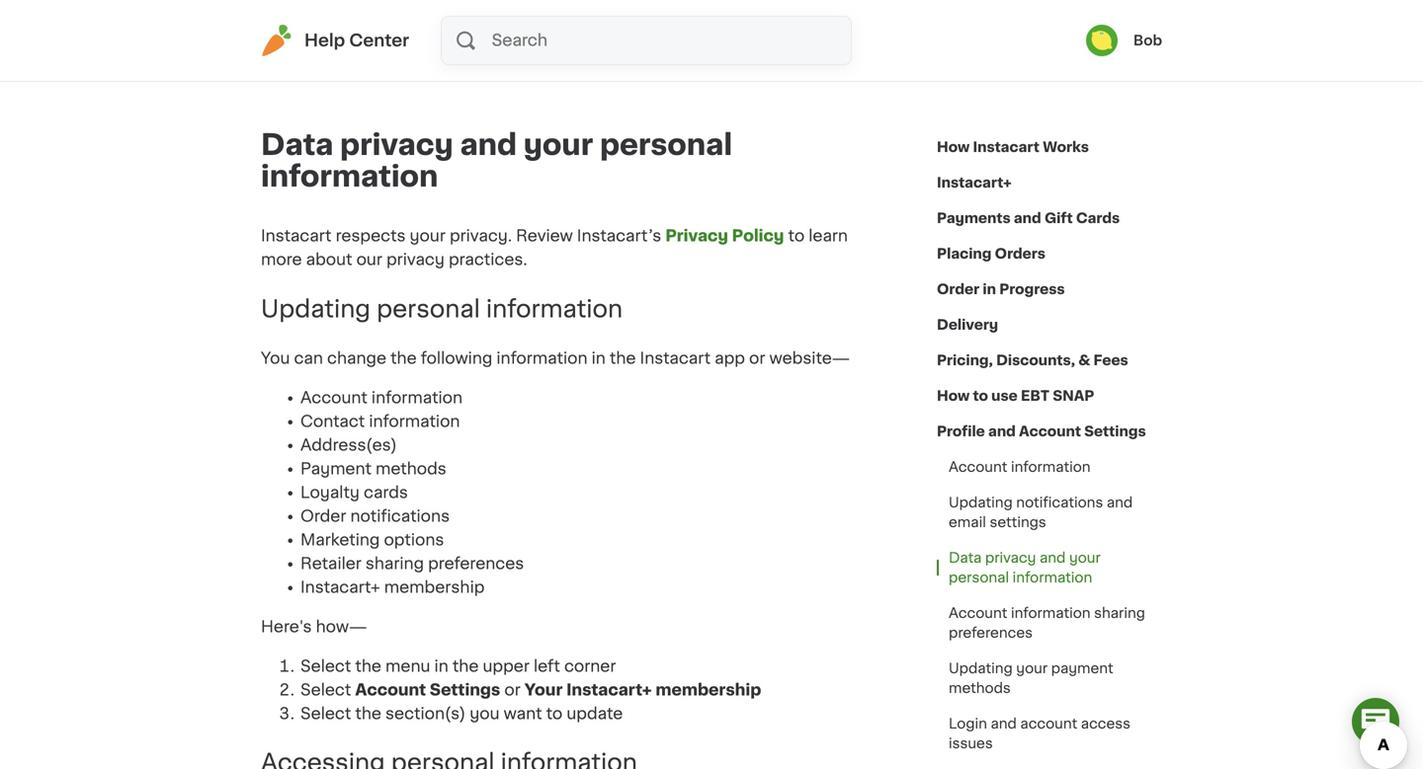 Task type: vqa. For each thing, say whether or not it's contained in the screenshot.
Seasoned
no



Task type: locate. For each thing, give the bounding box(es) containing it.
account inside account information sharing preferences
[[949, 607, 1007, 621]]

updating for updating notifications and email settings
[[949, 496, 1013, 510]]

account inside account information contact information address(es) payment methods loyalty cards order notifications marketing options retailer sharing preferences instacart+ membership
[[300, 390, 368, 406]]

profile
[[937, 425, 985, 439]]

corner
[[564, 659, 616, 675]]

methods up login in the bottom right of the page
[[949, 682, 1011, 696]]

sharing down options
[[366, 556, 424, 572]]

preferences down options
[[428, 556, 524, 572]]

1 vertical spatial sharing
[[1094, 607, 1145, 621]]

0 horizontal spatial order
[[300, 509, 346, 525]]

notifications up settings
[[1016, 496, 1103, 510]]

preferences up updating your payment methods
[[949, 627, 1033, 640]]

1 horizontal spatial preferences
[[949, 627, 1033, 640]]

0 vertical spatial how
[[937, 140, 970, 154]]

settings down "snap"
[[1084, 425, 1146, 439]]

you can change the following information in the instacart app or website—
[[261, 351, 850, 367]]

retailer
[[300, 556, 362, 572]]

1 horizontal spatial to
[[788, 228, 805, 244]]

0 horizontal spatial sharing
[[366, 556, 424, 572]]

0 vertical spatial personal
[[600, 131, 732, 159]]

use
[[991, 389, 1018, 403]]

0 vertical spatial preferences
[[428, 556, 524, 572]]

1 vertical spatial how
[[937, 389, 970, 403]]

updating up can
[[261, 297, 371, 321]]

1 vertical spatial membership
[[656, 683, 761, 699]]

about
[[306, 252, 352, 268]]

bob link
[[1086, 25, 1162, 56]]

0 vertical spatial select
[[300, 659, 351, 675]]

how inside how to use ebt snap link
[[937, 389, 970, 403]]

2 horizontal spatial personal
[[949, 571, 1009, 585]]

order down placing on the top right of page
[[937, 283, 980, 296]]

and right login in the bottom right of the page
[[991, 718, 1017, 731]]

0 horizontal spatial to
[[546, 706, 563, 722]]

your down updating notifications and email settings link
[[1069, 551, 1101, 565]]

instacart image
[[261, 25, 293, 56]]

your
[[524, 131, 593, 159], [410, 228, 446, 244], [1069, 551, 1101, 565], [1016, 662, 1048, 676]]

1 vertical spatial data
[[949, 551, 982, 565]]

1 horizontal spatial personal
[[600, 131, 732, 159]]

privacy inside to learn more about our privacy practices.
[[386, 252, 445, 268]]

information
[[261, 163, 438, 191], [486, 297, 623, 321], [497, 351, 588, 367], [372, 390, 463, 406], [369, 414, 460, 430], [1011, 461, 1091, 474], [1013, 571, 1092, 585], [1011, 607, 1091, 621]]

1 vertical spatial settings
[[430, 683, 500, 699]]

1 horizontal spatial data
[[949, 551, 982, 565]]

0 horizontal spatial data
[[261, 131, 333, 159]]

methods inside updating your payment methods
[[949, 682, 1011, 696]]

0 vertical spatial updating
[[261, 297, 371, 321]]

1 vertical spatial instacart+
[[300, 580, 380, 596]]

account up contact at the bottom left of the page
[[300, 390, 368, 406]]

preferences
[[428, 556, 524, 572], [949, 627, 1033, 640]]

0 vertical spatial or
[[749, 351, 765, 367]]

Search search field
[[490, 17, 851, 64]]

or
[[749, 351, 765, 367], [504, 683, 521, 699]]

center
[[349, 32, 409, 49]]

1 vertical spatial methods
[[949, 682, 1011, 696]]

notifications
[[1016, 496, 1103, 510], [350, 509, 450, 525]]

order in progress link
[[937, 272, 1065, 307]]

0 horizontal spatial personal
[[377, 297, 480, 321]]

1 vertical spatial data privacy and your personal information
[[949, 551, 1101, 585]]

notifications up options
[[350, 509, 450, 525]]

2 horizontal spatial instacart+
[[937, 176, 1012, 190]]

or inside "select the menu in the upper left corner select account settings or your instacart+ membership select the section(s) you want to update"
[[504, 683, 521, 699]]

information up respects
[[261, 163, 438, 191]]

your down account information sharing preferences
[[1016, 662, 1048, 676]]

how
[[937, 140, 970, 154], [937, 389, 970, 403]]

section(s)
[[385, 706, 466, 722]]

the
[[390, 351, 417, 367], [610, 351, 636, 367], [355, 659, 381, 675], [452, 659, 479, 675], [355, 706, 381, 722]]

progress
[[999, 283, 1065, 296]]

order inside account information contact information address(es) payment methods loyalty cards order notifications marketing options retailer sharing preferences instacart+ membership
[[300, 509, 346, 525]]

2 how from the top
[[937, 389, 970, 403]]

2 horizontal spatial in
[[983, 283, 996, 296]]

instacart up instacart+ link
[[973, 140, 1040, 154]]

settings inside "select the menu in the upper left corner select account settings or your instacart+ membership select the section(s) you want to update"
[[430, 683, 500, 699]]

account down menu
[[355, 683, 426, 699]]

2 vertical spatial instacart+
[[566, 683, 652, 699]]

placing orders
[[937, 247, 1046, 261]]

contact
[[300, 414, 365, 430]]

data privacy and your personal information
[[261, 131, 732, 191], [949, 551, 1101, 585]]

account up updating your payment methods
[[949, 607, 1007, 621]]

instacart up more
[[261, 228, 332, 244]]

2 vertical spatial instacart
[[640, 351, 711, 367]]

personal up privacy
[[600, 131, 732, 159]]

privacy right the our
[[386, 252, 445, 268]]

1 vertical spatial order
[[300, 509, 346, 525]]

review
[[516, 228, 573, 244]]

data privacy and your personal information inside data privacy and your personal information 'link'
[[949, 551, 1101, 585]]

2 vertical spatial updating
[[949, 662, 1013, 676]]

2 vertical spatial to
[[546, 706, 563, 722]]

2 vertical spatial privacy
[[985, 551, 1036, 565]]

updating inside updating notifications and email settings
[[949, 496, 1013, 510]]

1 vertical spatial privacy
[[386, 252, 445, 268]]

updating up email
[[949, 496, 1013, 510]]

0 horizontal spatial in
[[434, 659, 448, 675]]

notifications inside account information contact information address(es) payment methods loyalty cards order notifications marketing options retailer sharing preferences instacart+ membership
[[350, 509, 450, 525]]

updating personal information
[[261, 297, 623, 321]]

practices.
[[449, 252, 527, 268]]

1 horizontal spatial sharing
[[1094, 607, 1145, 621]]

1 vertical spatial preferences
[[949, 627, 1033, 640]]

1 vertical spatial select
[[300, 683, 351, 699]]

to down your
[[546, 706, 563, 722]]

instacart
[[973, 140, 1040, 154], [261, 228, 332, 244], [640, 351, 711, 367]]

instacart's
[[577, 228, 661, 244]]

pricing, discounts, & fees
[[937, 354, 1128, 368]]

placing
[[937, 247, 992, 261]]

change
[[327, 351, 386, 367]]

1 how from the top
[[937, 140, 970, 154]]

how inside the how instacart works link
[[937, 140, 970, 154]]

menu
[[385, 659, 430, 675]]

1 vertical spatial to
[[973, 389, 988, 403]]

help center
[[304, 32, 409, 49]]

sharing up payment on the right of page
[[1094, 607, 1145, 621]]

and
[[460, 131, 517, 159], [1014, 212, 1041, 225], [988, 425, 1016, 439], [1107, 496, 1133, 510], [1040, 551, 1066, 565], [991, 718, 1017, 731]]

account down profile
[[949, 461, 1007, 474]]

0 horizontal spatial instacart+
[[300, 580, 380, 596]]

0 vertical spatial sharing
[[366, 556, 424, 572]]

information down data privacy and your personal information 'link'
[[1011, 607, 1091, 621]]

0 horizontal spatial data privacy and your personal information
[[261, 131, 732, 191]]

how to use ebt snap link
[[937, 379, 1094, 414]]

and down updating notifications and email settings link
[[1040, 551, 1066, 565]]

select the menu in the upper left corner select account settings or your instacart+ membership select the section(s) you want to update
[[300, 659, 761, 722]]

options
[[384, 533, 444, 548]]

cards
[[1076, 212, 1120, 225]]

and up data privacy and your personal information 'link'
[[1107, 496, 1133, 510]]

you
[[261, 351, 290, 367]]

updating inside updating your payment methods
[[949, 662, 1013, 676]]

1 horizontal spatial notifications
[[1016, 496, 1103, 510]]

2 vertical spatial personal
[[949, 571, 1009, 585]]

2 vertical spatial select
[[300, 706, 351, 722]]

how for how to use ebt snap
[[937, 389, 970, 403]]

account information link
[[937, 450, 1103, 485]]

privacy
[[340, 131, 453, 159], [386, 252, 445, 268], [985, 551, 1036, 565]]

ebt
[[1021, 389, 1050, 403]]

1 vertical spatial instacart
[[261, 228, 332, 244]]

1 vertical spatial or
[[504, 683, 521, 699]]

account down ebt
[[1019, 425, 1081, 439]]

2 vertical spatial in
[[434, 659, 448, 675]]

0 vertical spatial order
[[937, 283, 980, 296]]

information down 'profile and account settings' link
[[1011, 461, 1091, 474]]

0 vertical spatial instacart
[[973, 140, 1040, 154]]

privacy down settings
[[985, 551, 1036, 565]]

1 horizontal spatial membership
[[656, 683, 761, 699]]

instacart+ up payments
[[937, 176, 1012, 190]]

want
[[504, 706, 542, 722]]

methods up cards
[[376, 461, 446, 477]]

website—
[[769, 351, 850, 367]]

1 vertical spatial updating
[[949, 496, 1013, 510]]

personal
[[600, 131, 732, 159], [377, 297, 480, 321], [949, 571, 1009, 585]]

sharing inside account information contact information address(es) payment methods loyalty cards order notifications marketing options retailer sharing preferences instacart+ membership
[[366, 556, 424, 572]]

1 vertical spatial in
[[592, 351, 606, 367]]

0 vertical spatial methods
[[376, 461, 446, 477]]

0 vertical spatial membership
[[384, 580, 485, 596]]

1 horizontal spatial data privacy and your personal information
[[949, 551, 1101, 585]]

0 vertical spatial privacy
[[340, 131, 453, 159]]

to
[[788, 228, 805, 244], [973, 389, 988, 403], [546, 706, 563, 722]]

or down 'upper'
[[504, 683, 521, 699]]

1 horizontal spatial order
[[937, 283, 980, 296]]

order
[[937, 283, 980, 296], [300, 509, 346, 525]]

membership inside account information contact information address(es) payment methods loyalty cards order notifications marketing options retailer sharing preferences instacart+ membership
[[384, 580, 485, 596]]

issues
[[949, 737, 993, 751]]

data privacy and your personal information down settings
[[949, 551, 1101, 585]]

1 horizontal spatial instacart
[[640, 351, 711, 367]]

updating up login in the bottom right of the page
[[949, 662, 1013, 676]]

in
[[983, 283, 996, 296], [592, 351, 606, 367], [434, 659, 448, 675]]

personal down email
[[949, 571, 1009, 585]]

to left learn
[[788, 228, 805, 244]]

how up instacart+ link
[[937, 140, 970, 154]]

instacart+
[[937, 176, 1012, 190], [300, 580, 380, 596], [566, 683, 652, 699]]

0 horizontal spatial instacart
[[261, 228, 332, 244]]

updating for updating personal information
[[261, 297, 371, 321]]

personal up following
[[377, 297, 480, 321]]

information right following
[[497, 351, 588, 367]]

instacart+ down retailer
[[300, 580, 380, 596]]

1 horizontal spatial methods
[[949, 682, 1011, 696]]

bob
[[1134, 34, 1162, 47]]

0 vertical spatial to
[[788, 228, 805, 244]]

or right app
[[749, 351, 765, 367]]

instacart+ up update
[[566, 683, 652, 699]]

how for how instacart works
[[937, 140, 970, 154]]

1 horizontal spatial instacart+
[[566, 683, 652, 699]]

1 horizontal spatial settings
[[1084, 425, 1146, 439]]

instacart left app
[[640, 351, 711, 367]]

1 horizontal spatial or
[[749, 351, 765, 367]]

0 horizontal spatial settings
[[430, 683, 500, 699]]

0 horizontal spatial membership
[[384, 580, 485, 596]]

to inside to learn more about our privacy practices.
[[788, 228, 805, 244]]

privacy up respects
[[340, 131, 453, 159]]

0 horizontal spatial or
[[504, 683, 521, 699]]

pricing,
[[937, 354, 993, 368]]

settings up "you"
[[430, 683, 500, 699]]

to left use
[[973, 389, 988, 403]]

account
[[300, 390, 368, 406], [1019, 425, 1081, 439], [949, 461, 1007, 474], [949, 607, 1007, 621], [355, 683, 426, 699]]

account
[[1020, 718, 1078, 731]]

methods
[[376, 461, 446, 477], [949, 682, 1011, 696]]

data
[[261, 131, 333, 159], [949, 551, 982, 565]]

how up profile
[[937, 389, 970, 403]]

select
[[300, 659, 351, 675], [300, 683, 351, 699], [300, 706, 351, 722]]

order down loyalty
[[300, 509, 346, 525]]

1 vertical spatial personal
[[377, 297, 480, 321]]

0 horizontal spatial methods
[[376, 461, 446, 477]]

email
[[949, 516, 986, 530]]

0 horizontal spatial notifications
[[350, 509, 450, 525]]

2 horizontal spatial to
[[973, 389, 988, 403]]

marketing
[[300, 533, 380, 548]]

data privacy and your personal information up privacy.
[[261, 131, 732, 191]]

snap
[[1053, 389, 1094, 403]]

membership inside "select the menu in the upper left corner select account settings or your instacart+ membership select the section(s) you want to update"
[[656, 683, 761, 699]]

information up account information sharing preferences link
[[1013, 571, 1092, 585]]

and left gift
[[1014, 212, 1041, 225]]

0 horizontal spatial preferences
[[428, 556, 524, 572]]

updating
[[261, 297, 371, 321], [949, 496, 1013, 510], [949, 662, 1013, 676]]

orders
[[995, 247, 1046, 261]]



Task type: describe. For each thing, give the bounding box(es) containing it.
your inside 'link'
[[1069, 551, 1101, 565]]

pricing, discounts, & fees link
[[937, 343, 1128, 379]]

gift
[[1045, 212, 1073, 225]]

help
[[304, 32, 345, 49]]

settings
[[990, 516, 1046, 530]]

to inside "select the menu in the upper left corner select account settings or your instacart+ membership select the section(s) you want to update"
[[546, 706, 563, 722]]

policy
[[732, 228, 784, 244]]

privacy.
[[450, 228, 512, 244]]

following
[[421, 351, 493, 367]]

instacart+ inside "select the menu in the upper left corner select account settings or your instacart+ membership select the section(s) you want to update"
[[566, 683, 652, 699]]

user avatar image
[[1086, 25, 1118, 56]]

and down use
[[988, 425, 1016, 439]]

privacy
[[665, 228, 728, 244]]

2 horizontal spatial instacart
[[973, 140, 1040, 154]]

payment
[[1051, 662, 1114, 676]]

0 vertical spatial settings
[[1084, 425, 1146, 439]]

updating your payment methods link
[[937, 651, 1162, 707]]

account information contact information address(es) payment methods loyalty cards order notifications marketing options retailer sharing preferences instacart+ membership
[[300, 390, 524, 596]]

sharing inside account information sharing preferences
[[1094, 607, 1145, 621]]

fees
[[1094, 354, 1128, 368]]

placing orders link
[[937, 236, 1046, 272]]

delivery
[[937, 318, 998, 332]]

access
[[1081, 718, 1131, 731]]

help center link
[[261, 25, 409, 56]]

0 vertical spatial in
[[983, 283, 996, 296]]

instacart+ link
[[937, 165, 1012, 201]]

how instacart works link
[[937, 129, 1089, 165]]

information up the 'address(es)'
[[369, 414, 460, 430]]

how—
[[316, 620, 367, 635]]

your left privacy.
[[410, 228, 446, 244]]

and inside 'link'
[[1040, 551, 1066, 565]]

your inside updating your payment methods
[[1016, 662, 1048, 676]]

notifications inside updating notifications and email settings
[[1016, 496, 1103, 510]]

order in progress
[[937, 283, 1065, 296]]

loyalty
[[300, 485, 360, 501]]

instacart respects your privacy. review instacart's privacy policy
[[261, 228, 784, 244]]

instacart+ inside account information contact information address(es) payment methods loyalty cards order notifications marketing options retailer sharing preferences instacart+ membership
[[300, 580, 380, 596]]

discounts,
[[996, 354, 1075, 368]]

upper
[[483, 659, 530, 675]]

account information sharing preferences
[[949, 607, 1145, 640]]

updating your payment methods
[[949, 662, 1114, 696]]

updating notifications and email settings
[[949, 496, 1133, 530]]

your up "review" on the top left
[[524, 131, 593, 159]]

information inside account information sharing preferences
[[1011, 607, 1091, 621]]

here's
[[261, 620, 312, 635]]

login and account access issues link
[[937, 707, 1162, 762]]

payments and gift cards link
[[937, 201, 1120, 236]]

respects
[[336, 228, 406, 244]]

0 vertical spatial data
[[261, 131, 333, 159]]

login and account access issues
[[949, 718, 1131, 751]]

&
[[1078, 354, 1090, 368]]

privacy inside 'link'
[[985, 551, 1036, 565]]

can
[[294, 351, 323, 367]]

how instacart works
[[937, 140, 1089, 154]]

more
[[261, 252, 302, 268]]

cards
[[364, 485, 408, 501]]

information inside 'link'
[[1013, 571, 1092, 585]]

information up you can change the following information in the instacart app or website—
[[486, 297, 623, 321]]

updating for updating your payment methods
[[949, 662, 1013, 676]]

information down following
[[372, 390, 463, 406]]

you
[[470, 706, 500, 722]]

updating notifications and email settings link
[[937, 485, 1162, 541]]

preferences inside account information sharing preferences
[[949, 627, 1033, 640]]

how to use ebt snap
[[937, 389, 1094, 403]]

payment
[[300, 461, 372, 477]]

account for account information contact information address(es) payment methods loyalty cards order notifications marketing options retailer sharing preferences instacart+ membership
[[300, 390, 368, 406]]

in inside "select the menu in the upper left corner select account settings or your instacart+ membership select the section(s) you want to update"
[[434, 659, 448, 675]]

learn
[[809, 228, 848, 244]]

account information sharing preferences link
[[937, 596, 1162, 651]]

login
[[949, 718, 987, 731]]

works
[[1043, 140, 1089, 154]]

0 vertical spatial data privacy and your personal information
[[261, 131, 732, 191]]

profile and account settings link
[[937, 414, 1146, 450]]

1 select from the top
[[300, 659, 351, 675]]

address(es)
[[300, 438, 397, 453]]

data inside 'link'
[[949, 551, 982, 565]]

privacy policy link
[[665, 228, 784, 244]]

0 vertical spatial instacart+
[[937, 176, 1012, 190]]

1 horizontal spatial in
[[592, 351, 606, 367]]

your
[[525, 683, 563, 699]]

and up privacy.
[[460, 131, 517, 159]]

delivery link
[[937, 307, 998, 343]]

account for account information sharing preferences
[[949, 607, 1007, 621]]

data privacy and your personal information link
[[937, 541, 1162, 596]]

and inside updating notifications and email settings
[[1107, 496, 1133, 510]]

payments
[[937, 212, 1011, 225]]

here's how—
[[261, 620, 367, 635]]

2 select from the top
[[300, 683, 351, 699]]

and inside the login and account access issues
[[991, 718, 1017, 731]]

personal inside data privacy and your personal information 'link'
[[949, 571, 1009, 585]]

left
[[534, 659, 560, 675]]

3 select from the top
[[300, 706, 351, 722]]

our
[[356, 252, 382, 268]]

preferences inside account information contact information address(es) payment methods loyalty cards order notifications marketing options retailer sharing preferences instacart+ membership
[[428, 556, 524, 572]]

payments and gift cards
[[937, 212, 1120, 225]]

update
[[567, 706, 623, 722]]

to learn more about our privacy practices.
[[261, 228, 848, 268]]

profile and account settings
[[937, 425, 1146, 439]]

account for account information
[[949, 461, 1007, 474]]

app
[[715, 351, 745, 367]]

account information
[[949, 461, 1091, 474]]

account inside "select the menu in the upper left corner select account settings or your instacart+ membership select the section(s) you want to update"
[[355, 683, 426, 699]]

methods inside account information contact information address(es) payment methods loyalty cards order notifications marketing options retailer sharing preferences instacart+ membership
[[376, 461, 446, 477]]



